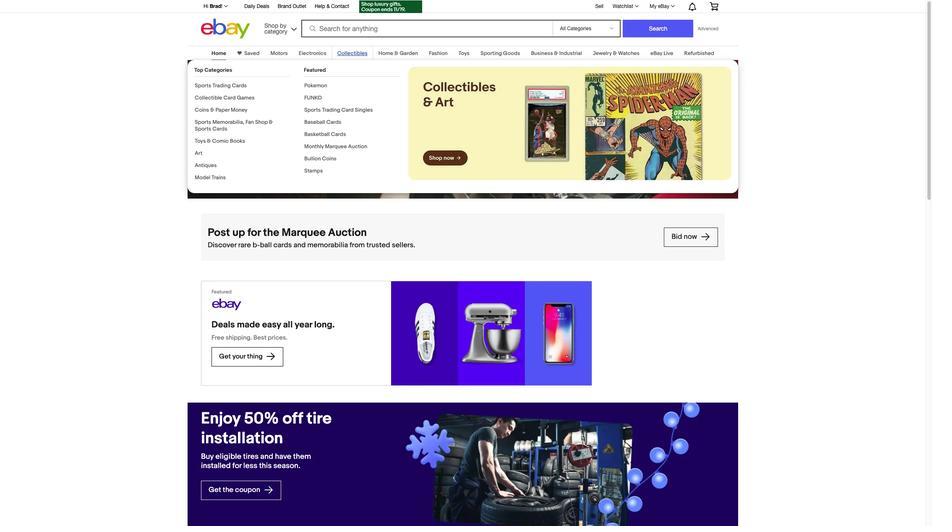 Task type: describe. For each thing, give the bounding box(es) containing it.
& for garden
[[395, 50, 399, 57]]

none submit inside shop by category "banner"
[[623, 20, 694, 37]]

enjoy 50% off tire installation buy eligible tires and have them installed for less this season.
[[201, 409, 332, 471]]

deals inside the "account" navigation
[[257, 3, 269, 9]]

daily deals link
[[244, 2, 269, 11]]

bid now
[[672, 233, 699, 241]]

the inside post up for the marquee auction discover rare b-ball cards and memorabilia from trusted sellers.
[[263, 226, 279, 239]]

home & garden link
[[379, 50, 418, 57]]

auction inside featured element
[[348, 143, 368, 150]]

keep
[[201, 66, 240, 86]]

your for thing
[[233, 353, 246, 361]]

enjoy 50% off tire installation link
[[201, 409, 341, 449]]

memorabilia
[[308, 241, 348, 249]]

pokemon
[[304, 82, 327, 89]]

coins inside top categories element
[[195, 107, 209, 113]]

cards
[[274, 241, 292, 249]]

easy
[[262, 320, 281, 331]]

& for industrial
[[555, 50, 559, 57]]

now for shop
[[227, 143, 241, 152]]

collectibles link
[[338, 50, 368, 57]]

account navigation
[[199, 0, 725, 14]]

0 horizontal spatial featured
[[212, 289, 232, 295]]

shop by category
[[265, 22, 288, 35]]

pokemon link
[[304, 82, 327, 89]]

antiques link
[[195, 162, 217, 169]]

monthly
[[304, 143, 324, 150]]

sports for sports trading card singles
[[304, 107, 321, 113]]

for inside post up for the marquee auction discover rare b-ball cards and memorabilia from trusted sellers.
[[248, 226, 261, 239]]

get for get your thing
[[219, 353, 231, 361]]

sporting goods
[[481, 50, 521, 57]]

categories
[[205, 67, 232, 73]]

get the coupon image
[[359, 0, 422, 13]]

marquee inside featured element
[[325, 143, 347, 150]]

books
[[230, 138, 245, 144]]

sports for sports trading cards
[[195, 82, 211, 89]]

baseball
[[304, 119, 325, 126]]

deals inside deals made easy all year long. free shipping. best prices.
[[212, 320, 235, 331]]

up
[[233, 226, 245, 239]]

shop inside 'sports memorabilia, fan shop & sports cards'
[[255, 119, 268, 126]]

engine
[[201, 119, 225, 128]]

comic
[[212, 138, 229, 144]]

singles
[[355, 107, 373, 113]]

engines,
[[234, 109, 263, 119]]

sports memorabilia, fan shop & sports cards link
[[195, 119, 273, 132]]

model trains
[[195, 174, 226, 181]]

category
[[265, 28, 288, 35]]

home & garden
[[379, 50, 418, 57]]

monthly marquee auction link
[[304, 143, 368, 150]]

bullion coins
[[304, 155, 337, 162]]

sporting goods link
[[481, 50, 521, 57]]

thing
[[247, 353, 263, 361]]

jewelry
[[593, 50, 612, 57]]

sports trading card singles
[[304, 107, 373, 113]]

fashion
[[429, 50, 448, 57]]

sports for sports memorabilia, fan shop & sports cards
[[195, 119, 211, 126]]

art link
[[195, 150, 203, 157]]

smoothly
[[261, 86, 330, 106]]

and inside post up for the marquee auction discover rare b-ball cards and memorabilia from trusted sellers.
[[294, 241, 306, 249]]

sellers.
[[392, 241, 416, 249]]

coins & paper money
[[195, 107, 248, 113]]

money
[[231, 107, 248, 113]]

!
[[221, 3, 223, 9]]

card inside featured element
[[342, 107, 354, 113]]

cards up games at the top left of page
[[232, 82, 247, 89]]

cylinder
[[265, 109, 293, 119]]

marquee inside post up for the marquee auction discover rare b-ball cards and memorabilia from trusted sellers.
[[282, 226, 326, 239]]

collectible card games link
[[195, 94, 255, 101]]

sell link
[[592, 3, 608, 9]]

enjoy
[[201, 409, 241, 429]]

watches
[[619, 50, 640, 57]]

daily deals
[[244, 3, 269, 9]]

fan
[[246, 119, 254, 126]]

ebay inside the "account" navigation
[[658, 3, 670, 9]]

saved
[[244, 50, 260, 57]]

top categories
[[194, 67, 232, 73]]

cards up monthly marquee auction
[[331, 131, 346, 138]]

featured element
[[304, 67, 400, 186]]

keep your ride running smoothly discover engines, cylinder heads, and engine mounts.
[[201, 66, 332, 128]]

basketball
[[304, 131, 330, 138]]

brad
[[210, 3, 221, 9]]

tires
[[243, 452, 259, 461]]

this
[[259, 461, 272, 471]]

shop by category button
[[261, 19, 299, 37]]

get your thing
[[219, 353, 264, 361]]

basketball cards link
[[304, 131, 346, 138]]

sports trading cards
[[195, 82, 247, 89]]

advanced link
[[694, 20, 723, 37]]

antiques
[[195, 162, 217, 169]]

discover inside keep your ride running smoothly discover engines, cylinder heads, and engine mounts.
[[201, 109, 232, 119]]

bullion coins link
[[304, 155, 337, 162]]

mounts.
[[227, 119, 255, 128]]

contact
[[331, 3, 349, 9]]

your for ride
[[243, 66, 276, 86]]

get for get the coupon
[[209, 486, 221, 494]]

bullion
[[304, 155, 321, 162]]

all
[[283, 320, 293, 331]]

year
[[295, 320, 313, 331]]

& for paper
[[211, 107, 214, 113]]

and inside enjoy 50% off tire installation buy eligible tires and have them installed for less this season.
[[261, 452, 273, 461]]

brand outlet link
[[278, 2, 307, 11]]

trading for cards
[[213, 82, 231, 89]]

electronics
[[299, 50, 327, 57]]

buy
[[201, 452, 214, 461]]

& for comic
[[207, 138, 211, 144]]

& inside 'sports memorabilia, fan shop & sports cards'
[[269, 119, 273, 126]]



Task type: locate. For each thing, give the bounding box(es) containing it.
refurbished link
[[685, 50, 715, 57]]

1 vertical spatial discover
[[208, 241, 237, 249]]

1 vertical spatial ebay
[[651, 50, 663, 57]]

0 horizontal spatial deals
[[212, 320, 235, 331]]

for down the "eligible"
[[233, 461, 242, 471]]

1 horizontal spatial coins
[[322, 155, 337, 162]]

Search for anything text field
[[303, 21, 552, 37]]

0 vertical spatial your
[[243, 66, 276, 86]]

1 horizontal spatial deals
[[257, 3, 269, 9]]

stamps
[[304, 168, 323, 174]]

motors link
[[271, 50, 288, 57]]

my ebay link
[[646, 1, 679, 11]]

None submit
[[623, 20, 694, 37]]

0 horizontal spatial toys
[[195, 138, 206, 144]]

funko link
[[304, 94, 322, 101]]

business & industrial
[[531, 50, 582, 57]]

and up this
[[261, 452, 273, 461]]

live
[[664, 50, 674, 57]]

the inside get the coupon link
[[223, 486, 234, 494]]

& for watches
[[613, 50, 617, 57]]

eligible
[[216, 452, 242, 461]]

1 vertical spatial shop
[[255, 119, 268, 126]]

0 horizontal spatial home
[[212, 50, 226, 57]]

toys & comic books
[[195, 138, 245, 144]]

my
[[650, 3, 657, 9]]

post
[[208, 226, 230, 239]]

1 vertical spatial toys
[[195, 138, 206, 144]]

garden
[[400, 50, 418, 57]]

running
[[201, 86, 257, 106]]

your shopping cart image
[[710, 2, 719, 10]]

the left coupon
[[223, 486, 234, 494]]

cards down sports trading card singles
[[327, 119, 342, 126]]

card up paper
[[224, 94, 236, 101]]

home left garden
[[379, 50, 394, 57]]

get down installed
[[209, 486, 221, 494]]

&
[[327, 3, 330, 9], [395, 50, 399, 57], [555, 50, 559, 57], [613, 50, 617, 57], [211, 107, 214, 113], [269, 119, 273, 126], [207, 138, 211, 144]]

made
[[237, 320, 260, 331]]

2 vertical spatial shop
[[209, 143, 226, 152]]

rare
[[238, 241, 251, 249]]

1 vertical spatial your
[[233, 353, 246, 361]]

collectibles & art - shop now image
[[409, 67, 732, 180]]

1 horizontal spatial toys
[[459, 50, 470, 57]]

& left paper
[[211, 107, 214, 113]]

1 horizontal spatial card
[[342, 107, 354, 113]]

get
[[219, 353, 231, 361], [209, 486, 221, 494]]

0 vertical spatial get
[[219, 353, 231, 361]]

sports down "coins & paper money"
[[195, 119, 211, 126]]

off
[[283, 409, 303, 429]]

0 vertical spatial ebay
[[658, 3, 670, 9]]

1 vertical spatial for
[[233, 461, 242, 471]]

deals up free
[[212, 320, 235, 331]]

0 vertical spatial trading
[[213, 82, 231, 89]]

your inside keep your ride running smoothly discover engines, cylinder heads, and engine mounts.
[[243, 66, 276, 86]]

toys for toys & comic books
[[195, 138, 206, 144]]

& inside the "account" navigation
[[327, 3, 330, 9]]

ebay right my
[[658, 3, 670, 9]]

sports up toys & comic books link
[[195, 126, 211, 132]]

art
[[195, 150, 203, 157]]

0 horizontal spatial for
[[233, 461, 242, 471]]

for
[[248, 226, 261, 239], [233, 461, 242, 471]]

& down 'cylinder'
[[269, 119, 273, 126]]

auction
[[348, 143, 368, 150], [328, 226, 367, 239]]

1 horizontal spatial now
[[684, 233, 698, 241]]

deals made easy all year long. free shipping. best prices.
[[212, 320, 335, 342]]

discover inside post up for the marquee auction discover rare b-ball cards and memorabilia from trusted sellers.
[[208, 241, 237, 249]]

0 horizontal spatial coins
[[195, 107, 209, 113]]

coins down 'collectible' in the left of the page
[[195, 107, 209, 113]]

marquee up cards
[[282, 226, 326, 239]]

less
[[244, 461, 258, 471]]

0 horizontal spatial and
[[261, 452, 273, 461]]

and
[[319, 109, 332, 119], [294, 241, 306, 249], [261, 452, 273, 461]]

& for contact
[[327, 3, 330, 9]]

toys & comic books link
[[195, 138, 245, 144]]

sporting
[[481, 50, 502, 57]]

0 vertical spatial for
[[248, 226, 261, 239]]

help & contact
[[315, 3, 349, 9]]

discover down post
[[208, 241, 237, 249]]

toys inside top categories element
[[195, 138, 206, 144]]

1 horizontal spatial the
[[263, 226, 279, 239]]

for inside enjoy 50% off tire installation buy eligible tires and have them installed for less this season.
[[233, 461, 242, 471]]

watchlist
[[613, 3, 634, 9]]

& right jewelry
[[613, 50, 617, 57]]

ebay
[[658, 3, 670, 9], [651, 50, 663, 57]]

and right cards
[[294, 241, 306, 249]]

sports memorabilia, fan shop & sports cards
[[195, 119, 273, 132]]

toys for the toys link
[[459, 50, 470, 57]]

coins & paper money link
[[195, 107, 248, 113]]

1 vertical spatial get
[[209, 486, 221, 494]]

best
[[254, 334, 267, 342]]

your down saved in the top of the page
[[243, 66, 276, 86]]

home for home & garden
[[379, 50, 394, 57]]

sports inside featured element
[[304, 107, 321, 113]]

card inside top categories element
[[224, 94, 236, 101]]

trading for card
[[322, 107, 340, 113]]

tire
[[307, 409, 332, 429]]

discover up "engine"
[[201, 109, 232, 119]]

0 vertical spatial deals
[[257, 3, 269, 9]]

1 vertical spatial featured
[[212, 289, 232, 295]]

shop inside shop by category
[[265, 22, 279, 29]]

shop left by
[[265, 22, 279, 29]]

model
[[195, 174, 210, 181]]

have
[[275, 452, 292, 461]]

1 vertical spatial card
[[342, 107, 354, 113]]

sports trading cards link
[[195, 82, 247, 89]]

0 horizontal spatial trading
[[213, 82, 231, 89]]

trading inside featured element
[[322, 107, 340, 113]]

stamps link
[[304, 168, 323, 174]]

shop right fan
[[255, 119, 268, 126]]

them
[[293, 452, 311, 461]]

marquee
[[325, 143, 347, 150], [282, 226, 326, 239]]

post up for the marquee auction link
[[208, 226, 658, 240]]

& right help
[[327, 3, 330, 9]]

1 horizontal spatial featured
[[304, 67, 326, 73]]

advanced
[[698, 26, 719, 31]]

business & industrial link
[[531, 50, 582, 57]]

sports trading card singles link
[[304, 107, 373, 113]]

memorabilia,
[[213, 119, 244, 126]]

ebay live
[[651, 50, 674, 57]]

top categories element
[[194, 67, 291, 186]]

0 vertical spatial now
[[227, 143, 241, 152]]

and inside keep your ride running smoothly discover engines, cylinder heads, and engine mounts.
[[319, 109, 332, 119]]

shop right art link
[[209, 143, 226, 152]]

1 horizontal spatial for
[[248, 226, 261, 239]]

shop for shop now
[[209, 143, 226, 152]]

funko
[[304, 94, 322, 101]]

0 vertical spatial toys
[[459, 50, 470, 57]]

basketball cards
[[304, 131, 346, 138]]

business
[[531, 50, 553, 57]]

cards inside 'sports memorabilia, fan shop & sports cards'
[[213, 126, 228, 132]]

0 vertical spatial auction
[[348, 143, 368, 150]]

0 vertical spatial coins
[[195, 107, 209, 113]]

main content
[[0, 41, 926, 526]]

trading up the baseball cards link
[[322, 107, 340, 113]]

0 horizontal spatial now
[[227, 143, 241, 152]]

ball
[[260, 241, 272, 249]]

sports up 'collectible' in the left of the page
[[195, 82, 211, 89]]

toys
[[459, 50, 470, 57], [195, 138, 206, 144]]

1 vertical spatial marquee
[[282, 226, 326, 239]]

1 vertical spatial coins
[[322, 155, 337, 162]]

1 vertical spatial auction
[[328, 226, 367, 239]]

coins inside featured element
[[322, 155, 337, 162]]

games
[[237, 94, 255, 101]]

2 vertical spatial and
[[261, 452, 273, 461]]

shop by category banner
[[199, 0, 725, 41]]

collectible card games
[[195, 94, 255, 101]]

ebay live link
[[651, 50, 674, 57]]

monthly marquee auction
[[304, 143, 368, 150]]

toys up "art"
[[195, 138, 206, 144]]

2 home from the left
[[379, 50, 394, 57]]

sell
[[596, 3, 604, 9]]

from
[[350, 241, 365, 249]]

installed
[[201, 461, 231, 471]]

coins down monthly marquee auction link
[[322, 155, 337, 162]]

& left garden
[[395, 50, 399, 57]]

jewelry & watches link
[[593, 50, 640, 57]]

1 horizontal spatial and
[[294, 241, 306, 249]]

& right "business"
[[555, 50, 559, 57]]

the up the ball
[[263, 226, 279, 239]]

marquee down basketball cards
[[325, 143, 347, 150]]

now for bid
[[684, 233, 698, 241]]

auction inside post up for the marquee auction discover rare b-ball cards and memorabilia from trusted sellers.
[[328, 226, 367, 239]]

0 vertical spatial and
[[319, 109, 332, 119]]

1 vertical spatial and
[[294, 241, 306, 249]]

home up categories
[[212, 50, 226, 57]]

& left comic
[[207, 138, 211, 144]]

0 vertical spatial featured
[[304, 67, 326, 73]]

0 horizontal spatial the
[[223, 486, 234, 494]]

1 vertical spatial now
[[684, 233, 698, 241]]

trading up collectible card games
[[213, 82, 231, 89]]

daily
[[244, 3, 256, 9]]

1 vertical spatial the
[[223, 486, 234, 494]]

0 vertical spatial discover
[[201, 109, 232, 119]]

card left singles
[[342, 107, 354, 113]]

home for home
[[212, 50, 226, 57]]

toys right fashion
[[459, 50, 470, 57]]

0 horizontal spatial card
[[224, 94, 236, 101]]

ebay left live
[[651, 50, 663, 57]]

and up the baseball cards link
[[319, 109, 332, 119]]

get the coupon link
[[201, 481, 281, 500]]

goods
[[504, 50, 521, 57]]

deals right daily
[[257, 3, 269, 9]]

sports down funko link
[[304, 107, 321, 113]]

season.
[[274, 461, 301, 471]]

cards up toys & comic books
[[213, 126, 228, 132]]

shop for shop by category
[[265, 22, 279, 29]]

hi brad !
[[204, 3, 223, 9]]

motors
[[271, 50, 288, 57]]

1 horizontal spatial home
[[379, 50, 394, 57]]

for up b- on the top left
[[248, 226, 261, 239]]

the
[[263, 226, 279, 239], [223, 486, 234, 494]]

saved link
[[242, 50, 260, 57]]

1 vertical spatial deals
[[212, 320, 235, 331]]

trains
[[212, 174, 226, 181]]

help
[[315, 3, 325, 9]]

main content containing keep your ride running smoothly
[[0, 41, 926, 526]]

trading inside top categories element
[[213, 82, 231, 89]]

installation
[[201, 429, 283, 448]]

1 home from the left
[[212, 50, 226, 57]]

0 vertical spatial marquee
[[325, 143, 347, 150]]

prices.
[[268, 334, 288, 342]]

brand
[[278, 3, 292, 9]]

brand outlet
[[278, 3, 307, 9]]

0 vertical spatial card
[[224, 94, 236, 101]]

0 vertical spatial the
[[263, 226, 279, 239]]

trading
[[213, 82, 231, 89], [322, 107, 340, 113]]

baseball cards
[[304, 119, 342, 126]]

2 horizontal spatial and
[[319, 109, 332, 119]]

my ebay
[[650, 3, 670, 9]]

1 vertical spatial trading
[[322, 107, 340, 113]]

model trains link
[[195, 174, 226, 181]]

0 vertical spatial shop
[[265, 22, 279, 29]]

1 horizontal spatial trading
[[322, 107, 340, 113]]

your left thing
[[233, 353, 246, 361]]

get down free
[[219, 353, 231, 361]]

get the coupon
[[209, 486, 262, 494]]

bid now link
[[665, 228, 719, 247]]



Task type: vqa. For each thing, say whether or not it's contained in the screenshot.
left for
yes



